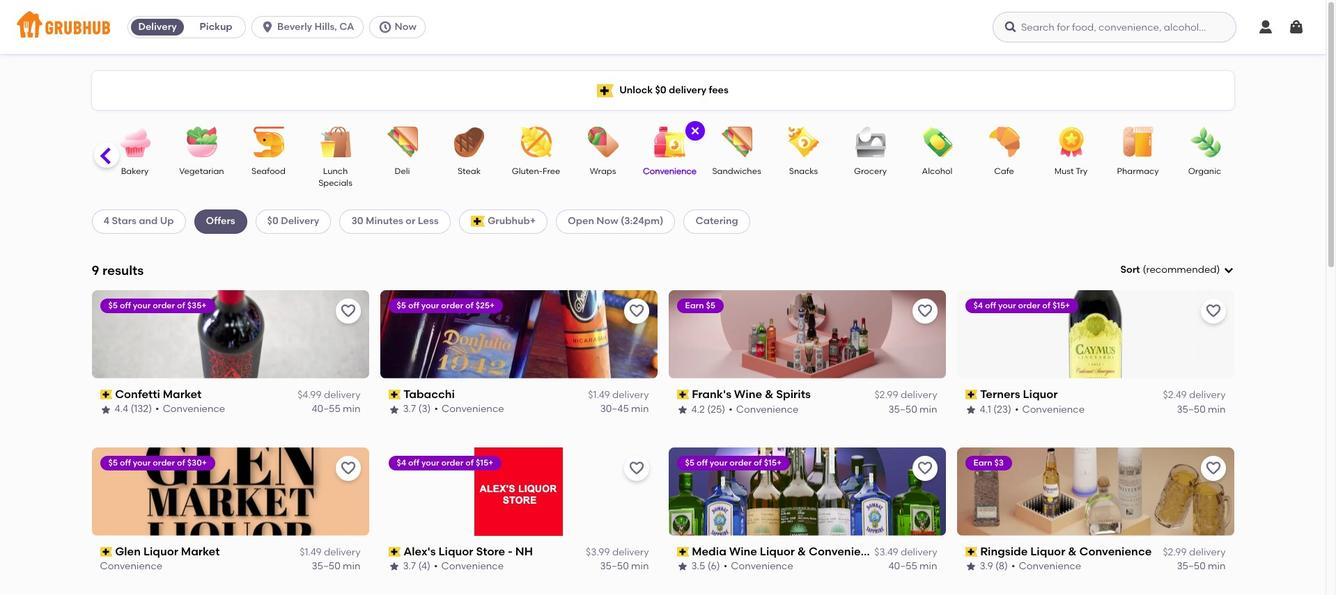 Task type: locate. For each thing, give the bounding box(es) containing it.
gluten-
[[512, 167, 543, 176]]

market right confetti
[[163, 388, 202, 401]]

subscription pass image left confetti
[[100, 390, 112, 400]]

star icon image for tabacchi
[[388, 404, 400, 416]]

delivery button
[[128, 16, 187, 38]]

svg image inside beverly hills, ca button
[[261, 20, 275, 34]]

subscription pass image left alex's
[[388, 548, 401, 557]]

2 3.7 from the top
[[403, 561, 416, 573]]

& for frank's
[[765, 388, 774, 401]]

liquor right terners
[[1023, 388, 1058, 401]]

0 vertical spatial 40–55 min
[[312, 404, 361, 416]]

2 horizontal spatial &
[[1068, 545, 1077, 559]]

save this restaurant image for terners liquor
[[1205, 303, 1222, 320]]

0 horizontal spatial $4
[[397, 458, 406, 468]]

40–55 min down $4.99 delivery
[[312, 404, 361, 416]]

1 horizontal spatial 40–55 min
[[889, 561, 938, 573]]

2 horizontal spatial save this restaurant image
[[917, 303, 933, 320]]

0 vertical spatial 3.7
[[403, 404, 416, 416]]

grubhub plus flag logo image left grubhub+
[[471, 216, 485, 227]]

recommended
[[1146, 264, 1217, 276]]

0 vertical spatial subscription pass image
[[965, 390, 978, 400]]

0 horizontal spatial 40–55 min
[[312, 404, 361, 416]]

40–55
[[312, 404, 341, 416], [889, 561, 917, 573]]

$2.99 for ringside liquor & convenience
[[1163, 547, 1187, 559]]

steak
[[458, 167, 481, 176]]

1 vertical spatial $2.99 delivery
[[1163, 547, 1226, 559]]

cafe
[[994, 167, 1014, 176]]

hills,
[[315, 21, 337, 33]]

$3.99
[[586, 547, 610, 559]]

star icon image left 3.7 (4)
[[388, 562, 400, 573]]

earn for frank's wine & spirits
[[685, 301, 704, 311]]

1 horizontal spatial save this restaurant image
[[628, 460, 645, 477]]

0 horizontal spatial $0
[[267, 216, 279, 227]]

• for tabacchi
[[434, 404, 438, 416]]

3.7 for tabacchi
[[403, 404, 416, 416]]

1 horizontal spatial earn
[[974, 458, 993, 468]]

delivery for terners liquor
[[1189, 390, 1226, 401]]

save this restaurant image for ringside liquor & convenience
[[1205, 460, 1222, 477]]

$4.99 delivery
[[298, 390, 361, 401]]

liquor down the media wine liquor & convenience logo
[[760, 545, 795, 559]]

ringside liquor & convenience logo image
[[957, 448, 1234, 536]]

save this restaurant button for frank's wine & spirits
[[912, 299, 938, 324]]

0 vertical spatial wine
[[734, 388, 762, 401]]

• convenience down media wine liquor & convenience
[[724, 561, 794, 573]]

40–55 down $4.99 delivery
[[312, 404, 341, 416]]

save this restaurant button for confetti market
[[336, 299, 361, 324]]

0 horizontal spatial &
[[765, 388, 774, 401]]

grubhub plus flag logo image for grubhub+
[[471, 216, 485, 227]]

0 horizontal spatial earn
[[685, 301, 704, 311]]

0 vertical spatial $4 off your order of $15+
[[974, 301, 1070, 311]]

• convenience down tabacchi
[[434, 404, 504, 416]]

1 vertical spatial $1.49 delivery
[[300, 547, 361, 559]]

confetti market logo image
[[92, 290, 369, 379]]

save this restaurant image for media wine liquor & convenience
[[917, 460, 933, 477]]

0 vertical spatial delivery
[[138, 21, 177, 33]]

wine for &
[[734, 388, 762, 401]]

save this restaurant image
[[340, 303, 356, 320], [917, 303, 933, 320], [628, 460, 645, 477]]

• right (3)
[[434, 404, 438, 416]]

save this restaurant button for ringside liquor & convenience
[[1201, 456, 1226, 481]]

• convenience down frank's wine & spirits on the bottom right
[[729, 404, 799, 416]]

0 horizontal spatial delivery
[[138, 21, 177, 33]]

catering
[[696, 216, 738, 227]]

2 subscription pass image from the top
[[965, 548, 978, 557]]

&
[[765, 388, 774, 401], [798, 545, 806, 559], [1068, 545, 1077, 559]]

40–55 min down $3.49 delivery
[[889, 561, 938, 573]]

star icon image for media wine liquor & convenience
[[677, 562, 688, 573]]

1 vertical spatial $1.49
[[300, 547, 322, 559]]

media wine liquor & convenience logo image
[[669, 448, 946, 536]]

save this restaurant image for tabacchi
[[628, 303, 645, 320]]

$2.99
[[875, 390, 899, 401], [1163, 547, 1187, 559]]

wine right frank's
[[734, 388, 762, 401]]

grubhub plus flag logo image
[[597, 84, 614, 97], [471, 216, 485, 227]]

$1.49 for glen liquor market
[[300, 547, 322, 559]]

• convenience
[[155, 404, 225, 416], [434, 404, 504, 416], [729, 404, 799, 416], [1015, 404, 1085, 416], [434, 561, 504, 573], [724, 561, 794, 573], [1012, 561, 1082, 573]]

delivery left pickup
[[138, 21, 177, 33]]

your
[[133, 301, 151, 311], [421, 301, 439, 311], [998, 301, 1016, 311], [133, 458, 151, 468], [422, 458, 439, 468], [710, 458, 728, 468]]

delivery inside button
[[138, 21, 177, 33]]

0 vertical spatial $1.49 delivery
[[588, 390, 649, 401]]

wine right the media on the right of the page
[[729, 545, 757, 559]]

svg image inside the now button
[[378, 20, 392, 34]]

results
[[102, 262, 144, 278]]

$1.49 delivery for glen liquor market
[[300, 547, 361, 559]]

0 vertical spatial $2.99 delivery
[[875, 390, 938, 401]]

sort
[[1121, 264, 1140, 276]]

(
[[1143, 264, 1146, 276]]

1 vertical spatial 40–55 min
[[889, 561, 938, 573]]

1 vertical spatial market
[[181, 545, 220, 559]]

delivery for alex's liquor store - nh
[[612, 547, 649, 559]]

min
[[343, 404, 361, 416], [631, 404, 649, 416], [920, 404, 938, 416], [1208, 404, 1226, 416], [343, 561, 361, 573], [631, 561, 649, 573], [920, 561, 938, 573], [1208, 561, 1226, 573]]

delivery for confetti market
[[324, 390, 361, 401]]

grocery image
[[846, 127, 895, 157]]

ringside liquor & convenience
[[980, 545, 1152, 559]]

1 vertical spatial $0
[[267, 216, 279, 227]]

order
[[153, 301, 175, 311], [441, 301, 463, 311], [1018, 301, 1041, 311], [153, 458, 175, 468], [441, 458, 464, 468], [730, 458, 752, 468]]

subscription pass image for terners liquor
[[965, 390, 978, 400]]

1 vertical spatial $4 off your order of $15+
[[397, 458, 494, 468]]

• for confetti market
[[155, 404, 159, 416]]

your for tabacchi
[[421, 301, 439, 311]]

svg image inside field
[[1223, 265, 1234, 276]]

liquor left store
[[439, 545, 474, 559]]

order for tabacchi
[[441, 301, 463, 311]]

off
[[120, 301, 131, 311], [408, 301, 419, 311], [985, 301, 996, 311], [120, 458, 131, 468], [408, 458, 420, 468], [697, 458, 708, 468]]

subscription pass image left terners
[[965, 390, 978, 400]]

save this restaurant image for confetti market
[[340, 303, 356, 320]]

now right ca
[[395, 21, 417, 33]]

• right (8)
[[1012, 561, 1016, 573]]

0 horizontal spatial $1.49 delivery
[[300, 547, 361, 559]]

of for tabacchi
[[465, 301, 474, 311]]

delivery
[[669, 84, 707, 96], [324, 390, 361, 401], [612, 390, 649, 401], [901, 390, 938, 401], [1189, 390, 1226, 401], [324, 547, 361, 559], [612, 547, 649, 559], [901, 547, 938, 559], [1189, 547, 1226, 559]]

1 3.7 from the top
[[403, 404, 416, 416]]

1 horizontal spatial 40–55
[[889, 561, 917, 573]]

tabacchi logo image
[[380, 290, 657, 379]]

$3.49
[[875, 547, 899, 559]]

& for ringside
[[1068, 545, 1077, 559]]

• convenience down ringside liquor & convenience
[[1012, 561, 1082, 573]]

0 horizontal spatial $2.99 delivery
[[875, 390, 938, 401]]

off for confetti market
[[120, 301, 131, 311]]

subscription pass image for tabacchi
[[388, 390, 401, 400]]

• right (6) at the right of page
[[724, 561, 728, 573]]

star icon image left the 4.4
[[100, 404, 111, 416]]

0 horizontal spatial grubhub plus flag logo image
[[471, 216, 485, 227]]

subscription pass image left tabacchi
[[388, 390, 401, 400]]

• convenience down terners liquor
[[1015, 404, 1085, 416]]

subscription pass image
[[100, 390, 112, 400], [388, 390, 401, 400], [677, 390, 689, 400], [100, 548, 112, 557], [388, 548, 401, 557], [677, 548, 689, 557]]

1 vertical spatial $4
[[397, 458, 406, 468]]

1 vertical spatial 3.7
[[403, 561, 416, 573]]

save this restaurant button for media wine liquor & convenience
[[912, 456, 938, 481]]

star icon image for ringside liquor & convenience
[[965, 562, 977, 573]]

40–55 min
[[312, 404, 361, 416], [889, 561, 938, 573]]

min for ringside liquor & convenience
[[1208, 561, 1226, 573]]

delivery
[[138, 21, 177, 33], [281, 216, 319, 227]]

subscription pass image for glen liquor market
[[100, 548, 112, 557]]

• down the confetti market
[[155, 404, 159, 416]]

frank's wine & spirits
[[692, 388, 811, 401]]

off for media wine liquor & convenience
[[697, 458, 708, 468]]

3.7 left (4)
[[403, 561, 416, 573]]

1 vertical spatial subscription pass image
[[965, 548, 978, 557]]

earn $3
[[974, 458, 1004, 468]]

1 vertical spatial grubhub plus flag logo image
[[471, 216, 485, 227]]

save this restaurant image
[[628, 303, 645, 320], [1205, 303, 1222, 320], [340, 460, 356, 477], [917, 460, 933, 477], [1205, 460, 1222, 477]]

market
[[163, 388, 202, 401], [181, 545, 220, 559]]

beverly
[[277, 21, 312, 33]]

0 vertical spatial $0
[[655, 84, 667, 96]]

market down glen liquor market logo in the left bottom of the page
[[181, 545, 220, 559]]

• for alex's liquor store - nh
[[434, 561, 438, 573]]

0 vertical spatial $4
[[974, 301, 983, 311]]

grubhub plus flag logo image for unlock $0 delivery fees
[[597, 84, 614, 97]]

liquor right ringside
[[1031, 545, 1066, 559]]

1 subscription pass image from the top
[[965, 390, 978, 400]]

snacks image
[[779, 127, 828, 157]]

0 vertical spatial $2.99
[[875, 390, 899, 401]]

0 horizontal spatial $15+
[[476, 458, 494, 468]]

of
[[177, 301, 185, 311], [465, 301, 474, 311], [1043, 301, 1051, 311], [177, 458, 185, 468], [466, 458, 474, 468], [754, 458, 762, 468]]

• convenience for frank's wine & spirits
[[729, 404, 799, 416]]

0 vertical spatial now
[[395, 21, 417, 33]]

3.5
[[692, 561, 705, 573]]

convenience
[[643, 167, 697, 176], [163, 404, 225, 416], [442, 404, 504, 416], [736, 404, 799, 416], [1022, 404, 1085, 416], [809, 545, 881, 559], [1080, 545, 1152, 559], [100, 561, 162, 573], [441, 561, 504, 573], [731, 561, 794, 573], [1019, 561, 1082, 573]]

and
[[139, 216, 158, 227]]

30 minutes or less
[[352, 216, 439, 227]]

grubhub plus flag logo image left the unlock
[[597, 84, 614, 97]]

0 vertical spatial 40–55
[[312, 404, 341, 416]]

$0 down seafood
[[267, 216, 279, 227]]

• convenience for terners liquor
[[1015, 404, 1085, 416]]

3.7 (3)
[[403, 404, 431, 416]]

glen
[[115, 545, 141, 559]]

star icon image left 4.1
[[965, 404, 977, 416]]

$15+ for alex's
[[476, 458, 494, 468]]

0 vertical spatial $1.49
[[588, 390, 610, 401]]

1 horizontal spatial $2.99 delivery
[[1163, 547, 1226, 559]]

1 horizontal spatial $1.49
[[588, 390, 610, 401]]

save this restaurant button
[[336, 299, 361, 324], [624, 299, 649, 324], [912, 299, 938, 324], [1201, 299, 1226, 324], [336, 456, 361, 481], [624, 456, 649, 481], [912, 456, 938, 481], [1201, 456, 1226, 481]]

• right (4)
[[434, 561, 438, 573]]

subscription pass image
[[965, 390, 978, 400], [965, 548, 978, 557]]

1 vertical spatial delivery
[[281, 216, 319, 227]]

• right (23)
[[1015, 404, 1019, 416]]

0 horizontal spatial $2.99
[[875, 390, 899, 401]]

• convenience down the confetti market
[[155, 404, 225, 416]]

1 horizontal spatial $15+
[[764, 458, 782, 468]]

0 vertical spatial grubhub plus flag logo image
[[597, 84, 614, 97]]

lunch specials image
[[311, 127, 360, 157]]

1 horizontal spatial $2.99
[[1163, 547, 1187, 559]]

35–50
[[889, 404, 917, 416], [1177, 404, 1206, 416], [312, 561, 341, 573], [600, 561, 629, 573], [1177, 561, 1206, 573]]

alcohol image
[[913, 127, 962, 157]]

subscription pass image left frank's
[[677, 390, 689, 400]]

1 horizontal spatial grubhub plus flag logo image
[[597, 84, 614, 97]]

35–50 for ringside liquor & convenience
[[1177, 561, 1206, 573]]

terners
[[980, 388, 1021, 401]]

your for glen liquor market
[[133, 458, 151, 468]]

1 vertical spatial wine
[[729, 545, 757, 559]]

min for terners liquor
[[1208, 404, 1226, 416]]

delivery for tabacchi
[[612, 390, 649, 401]]

lunch
[[323, 167, 348, 176]]

3.7
[[403, 404, 416, 416], [403, 561, 416, 573]]

$3.49 delivery
[[875, 547, 938, 559]]

$5 off your order of $35+
[[108, 301, 207, 311]]

1 vertical spatial $2.99
[[1163, 547, 1187, 559]]

subscription pass image left glen
[[100, 548, 112, 557]]

1 horizontal spatial svg image
[[1223, 265, 1234, 276]]

$15+
[[1053, 301, 1070, 311], [476, 458, 494, 468], [764, 458, 782, 468]]

svg image
[[1288, 19, 1305, 36], [261, 20, 275, 34], [378, 20, 392, 34], [689, 125, 701, 137]]

your for media wine liquor & convenience
[[710, 458, 728, 468]]

• right (25)
[[729, 404, 733, 416]]

& left 'spirits'
[[765, 388, 774, 401]]

subscription pass image left ringside
[[965, 548, 978, 557]]

wine
[[734, 388, 762, 401], [729, 545, 757, 559]]

wraps image
[[579, 127, 627, 157]]

30–45 min
[[600, 404, 649, 416]]

0 horizontal spatial now
[[395, 21, 417, 33]]

35–50 min for glen liquor market
[[312, 561, 361, 573]]

svg image
[[1258, 19, 1274, 36], [1004, 20, 1018, 34], [1223, 265, 1234, 276]]

organic
[[1189, 167, 1222, 176]]

$4
[[974, 301, 983, 311], [397, 458, 406, 468]]

0 horizontal spatial save this restaurant image
[[340, 303, 356, 320]]

$1.49 for tabacchi
[[588, 390, 610, 401]]

must try
[[1055, 167, 1088, 176]]

subscription pass image for media wine liquor & convenience
[[677, 548, 689, 557]]

star icon image
[[100, 404, 111, 416], [388, 404, 400, 416], [677, 404, 688, 416], [965, 404, 977, 416], [388, 562, 400, 573], [677, 562, 688, 573], [965, 562, 977, 573]]

save this restaurant button for terners liquor
[[1201, 299, 1226, 324]]

subscription pass image left the media on the right of the page
[[677, 548, 689, 557]]

0 horizontal spatial 40–55
[[312, 404, 341, 416]]

40–55 down $3.49 delivery
[[889, 561, 917, 573]]

star icon image left 3.7 (3)
[[388, 404, 400, 416]]

1 vertical spatial earn
[[974, 458, 993, 468]]

& down ringside liquor & convenience logo
[[1068, 545, 1077, 559]]

save this restaurant button for alex's liquor store - nh
[[624, 456, 649, 481]]

$3
[[995, 458, 1004, 468]]

ca
[[339, 21, 354, 33]]

terners liquor
[[980, 388, 1058, 401]]

35–50 for terners liquor
[[1177, 404, 1206, 416]]

open
[[568, 216, 594, 227]]

None field
[[1121, 263, 1234, 278]]

• convenience for tabacchi
[[434, 404, 504, 416]]

1 horizontal spatial now
[[597, 216, 618, 227]]

off for terners liquor
[[985, 301, 996, 311]]

unlock
[[620, 84, 653, 96]]

& down the media wine liquor & convenience logo
[[798, 545, 806, 559]]

1 horizontal spatial $4
[[974, 301, 983, 311]]

subscription pass image for frank's wine & spirits
[[677, 390, 689, 400]]

try
[[1076, 167, 1088, 176]]

• convenience down alex's liquor store - nh
[[434, 561, 504, 573]]

earn
[[685, 301, 704, 311], [974, 458, 993, 468]]

now right 'open'
[[597, 216, 618, 227]]

liquor for alex's
[[439, 545, 474, 559]]

pickup button
[[187, 16, 245, 38]]

3.7 left (3)
[[403, 404, 416, 416]]

1 vertical spatial 40–55
[[889, 561, 917, 573]]

delivery down specials
[[281, 216, 319, 227]]

0 horizontal spatial $4 off your order of $15+
[[397, 458, 494, 468]]

liquor right glen
[[143, 545, 178, 559]]

$1.49 delivery
[[588, 390, 649, 401], [300, 547, 361, 559]]

0 horizontal spatial $1.49
[[300, 547, 322, 559]]

9 results
[[92, 262, 144, 278]]

star icon image left 4.2
[[677, 404, 688, 416]]

delivery for frank's wine & spirits
[[901, 390, 938, 401]]

alcohol
[[922, 167, 953, 176]]

1 horizontal spatial $1.49 delivery
[[588, 390, 649, 401]]

2 horizontal spatial $15+
[[1053, 301, 1070, 311]]

0 vertical spatial market
[[163, 388, 202, 401]]

$0 right the unlock
[[655, 84, 667, 96]]

star icon image left '3.9'
[[965, 562, 977, 573]]

0 vertical spatial earn
[[685, 301, 704, 311]]

$5 for wine
[[685, 458, 695, 468]]

star icon image left 3.5
[[677, 562, 688, 573]]

4.1
[[980, 404, 991, 416]]

deli
[[395, 167, 410, 176]]

$15+ for terners
[[1053, 301, 1070, 311]]

1 horizontal spatial $4 off your order of $15+
[[974, 301, 1070, 311]]

$2.99 delivery for ringside liquor & convenience
[[1163, 547, 1226, 559]]

lunch specials
[[319, 167, 352, 188]]

your for alex's liquor store - nh
[[422, 458, 439, 468]]

save this restaurant image for glen liquor market
[[340, 460, 356, 477]]

seafood image
[[244, 127, 293, 157]]



Task type: describe. For each thing, give the bounding box(es) containing it.
star icon image for alex's liquor store - nh
[[388, 562, 400, 573]]

3.7 for alex's liquor store - nh
[[403, 561, 416, 573]]

• convenience for ringside liquor & convenience
[[1012, 561, 1082, 573]]

40–55 for confetti market
[[312, 404, 341, 416]]

(3)
[[418, 404, 431, 416]]

3.9
[[980, 561, 993, 573]]

min for tabacchi
[[631, 404, 649, 416]]

fees
[[709, 84, 729, 96]]

sort ( recommended )
[[1121, 264, 1220, 276]]

grocery
[[854, 167, 887, 176]]

bakery image
[[110, 127, 159, 157]]

gluten free image
[[512, 127, 561, 157]]

unlock $0 delivery fees
[[620, 84, 729, 96]]

35–50 for glen liquor market
[[312, 561, 341, 573]]

convenience image
[[646, 127, 694, 157]]

order for terners liquor
[[1018, 301, 1041, 311]]

4.4 (132)
[[115, 404, 152, 416]]

$5 off your order of $30+
[[108, 458, 207, 468]]

off for glen liquor market
[[120, 458, 131, 468]]

must
[[1055, 167, 1074, 176]]

now inside button
[[395, 21, 417, 33]]

seafood
[[252, 167, 286, 176]]

$35+
[[187, 301, 207, 311]]

35–50 min for terners liquor
[[1177, 404, 1226, 416]]

$2.99 for frank's wine & spirits
[[875, 390, 899, 401]]

beverly hills, ca
[[277, 21, 354, 33]]

$5 off your order of $25+
[[397, 301, 495, 311]]

• convenience for media wine liquor & convenience
[[724, 561, 794, 573]]

vegetarian image
[[177, 127, 226, 157]]

wine for liquor
[[729, 545, 757, 559]]

$25+
[[476, 301, 495, 311]]

min for media wine liquor & convenience
[[920, 561, 938, 573]]

alex's
[[404, 545, 436, 559]]

now button
[[369, 16, 431, 38]]

terners liquor logo image
[[957, 290, 1234, 379]]

gluten-free
[[512, 167, 560, 176]]

alex's liquor store - nh logo image
[[475, 448, 563, 536]]

frank's wine & spirits logo image
[[669, 290, 946, 379]]

save this restaurant button for glen liquor market
[[336, 456, 361, 481]]

ringside
[[980, 545, 1028, 559]]

bakery
[[121, 167, 149, 176]]

stars
[[112, 216, 137, 227]]

media wine liquor & convenience
[[692, 545, 881, 559]]

1 horizontal spatial delivery
[[281, 216, 319, 227]]

1 horizontal spatial $0
[[655, 84, 667, 96]]

1 vertical spatial now
[[597, 216, 618, 227]]

free
[[543, 167, 560, 176]]

open now (3:24pm)
[[568, 216, 664, 227]]

subscription pass image for confetti market
[[100, 390, 112, 400]]

35–50 min for frank's wine & spirits
[[889, 404, 938, 416]]

4.4
[[115, 404, 128, 416]]

• for ringside liquor & convenience
[[1012, 561, 1016, 573]]

liquor for terners
[[1023, 388, 1058, 401]]

save this restaurant button for tabacchi
[[624, 299, 649, 324]]

nh
[[515, 545, 533, 559]]

star icon image for confetti market
[[100, 404, 111, 416]]

35–50 for alex's liquor store - nh
[[600, 561, 629, 573]]

glen liquor market logo image
[[92, 448, 369, 536]]

• for terners liquor
[[1015, 404, 1019, 416]]

confetti market
[[115, 388, 202, 401]]

$4 off your order of $15+ for alex's
[[397, 458, 494, 468]]

subscription pass image for ringside liquor & convenience
[[965, 548, 978, 557]]

$5 for market
[[108, 301, 118, 311]]

offers
[[206, 216, 235, 227]]

delivery for ringside liquor & convenience
[[1189, 547, 1226, 559]]

Search for food, convenience, alcohol... search field
[[993, 12, 1237, 43]]

2 horizontal spatial svg image
[[1258, 19, 1274, 36]]

3.9 (8)
[[980, 561, 1008, 573]]

organic image
[[1181, 127, 1229, 157]]

$30+
[[187, 458, 207, 468]]

less
[[418, 216, 439, 227]]

of for alex's liquor store - nh
[[466, 458, 474, 468]]

spirits
[[776, 388, 811, 401]]

-
[[508, 545, 513, 559]]

save this restaurant image for alex's liquor store - nh
[[628, 460, 645, 477]]

$5 off your order of $15+
[[685, 458, 782, 468]]

• convenience for confetti market
[[155, 404, 225, 416]]

star icon image for terners liquor
[[965, 404, 977, 416]]

(4)
[[418, 561, 431, 573]]

sandwiches
[[712, 167, 761, 176]]

tabacchi
[[404, 388, 455, 401]]

$2.49
[[1163, 390, 1187, 401]]

min for alex's liquor store - nh
[[631, 561, 649, 573]]

40–55 min for confetti market
[[312, 404, 361, 416]]

3.7 (4)
[[403, 561, 431, 573]]

40–55 min for media wine liquor & convenience
[[889, 561, 938, 573]]

(23)
[[994, 404, 1012, 416]]

sandwiches image
[[712, 127, 761, 157]]

$5 for liquor
[[108, 458, 118, 468]]

$1.49 delivery for tabacchi
[[588, 390, 649, 401]]

$0 delivery
[[267, 216, 319, 227]]

order for alex's liquor store - nh
[[441, 458, 464, 468]]

pharmacy image
[[1114, 127, 1163, 157]]

min for glen liquor market
[[343, 561, 361, 573]]

alex's liquor store - nh
[[404, 545, 533, 559]]

(25)
[[707, 404, 726, 416]]

30
[[352, 216, 364, 227]]

4.2
[[692, 404, 705, 416]]

4.1 (23)
[[980, 404, 1012, 416]]

specials
[[319, 179, 352, 188]]

pickup
[[200, 21, 232, 33]]

• for media wine liquor & convenience
[[724, 561, 728, 573]]

liquor for glen
[[143, 545, 178, 559]]

4.2 (25)
[[692, 404, 726, 416]]

$2.99 delivery for frank's wine & spirits
[[875, 390, 938, 401]]

beverly hills, ca button
[[252, 16, 369, 38]]

order for glen liquor market
[[153, 458, 175, 468]]

frank's
[[692, 388, 732, 401]]

wraps
[[590, 167, 616, 176]]

1 horizontal spatial &
[[798, 545, 806, 559]]

vegetarian
[[179, 167, 224, 176]]

glen liquor market
[[115, 545, 220, 559]]

steak image
[[445, 127, 494, 157]]

35–50 min for ringside liquor & convenience
[[1177, 561, 1226, 573]]

35–50 min for alex's liquor store - nh
[[600, 561, 649, 573]]

ice cream image
[[44, 127, 92, 157]]

$15+ for media
[[764, 458, 782, 468]]

• convenience for alex's liquor store - nh
[[434, 561, 504, 573]]

order for media wine liquor & convenience
[[730, 458, 752, 468]]

off for tabacchi
[[408, 301, 419, 311]]

(3:24pm)
[[621, 216, 664, 227]]

deli image
[[378, 127, 427, 157]]

earn $5
[[685, 301, 716, 311]]

9
[[92, 262, 99, 278]]

earn for ringside liquor & convenience
[[974, 458, 993, 468]]

subscription pass image for alex's liquor store - nh
[[388, 548, 401, 557]]

delivery for media wine liquor & convenience
[[901, 547, 938, 559]]

• for frank's wine & spirits
[[729, 404, 733, 416]]

snacks
[[789, 167, 818, 176]]

main navigation navigation
[[0, 0, 1326, 54]]

minutes
[[366, 216, 403, 227]]

cafe image
[[980, 127, 1029, 157]]

40–55 for media wine liquor & convenience
[[889, 561, 917, 573]]

35–50 for frank's wine & spirits
[[889, 404, 917, 416]]

grubhub+
[[488, 216, 536, 227]]

confetti
[[115, 388, 160, 401]]

order for confetti market
[[153, 301, 175, 311]]

$4 for alex's liquor store - nh
[[397, 458, 406, 468]]

pharmacy
[[1117, 167, 1159, 176]]

3.5 (6)
[[692, 561, 720, 573]]

min for confetti market
[[343, 404, 361, 416]]

of for terners liquor
[[1043, 301, 1051, 311]]

liquor for ringside
[[1031, 545, 1066, 559]]

$4.99
[[298, 390, 322, 401]]

none field containing sort
[[1121, 263, 1234, 278]]

of for glen liquor market
[[177, 458, 185, 468]]

must try image
[[1047, 127, 1096, 157]]

4
[[103, 216, 110, 227]]

up
[[160, 216, 174, 227]]

30–45
[[600, 404, 629, 416]]

or
[[406, 216, 416, 227]]

star icon image for frank's wine & spirits
[[677, 404, 688, 416]]

of for confetti market
[[177, 301, 185, 311]]

0 horizontal spatial svg image
[[1004, 20, 1018, 34]]

save this restaurant image for frank's wine & spirits
[[917, 303, 933, 320]]

store
[[476, 545, 505, 559]]

$4 for terners liquor
[[974, 301, 983, 311]]

your for terners liquor
[[998, 301, 1016, 311]]

(6)
[[708, 561, 720, 573]]

delivery for glen liquor market
[[324, 547, 361, 559]]



Task type: vqa. For each thing, say whether or not it's contained in the screenshot.
top Delivery
yes



